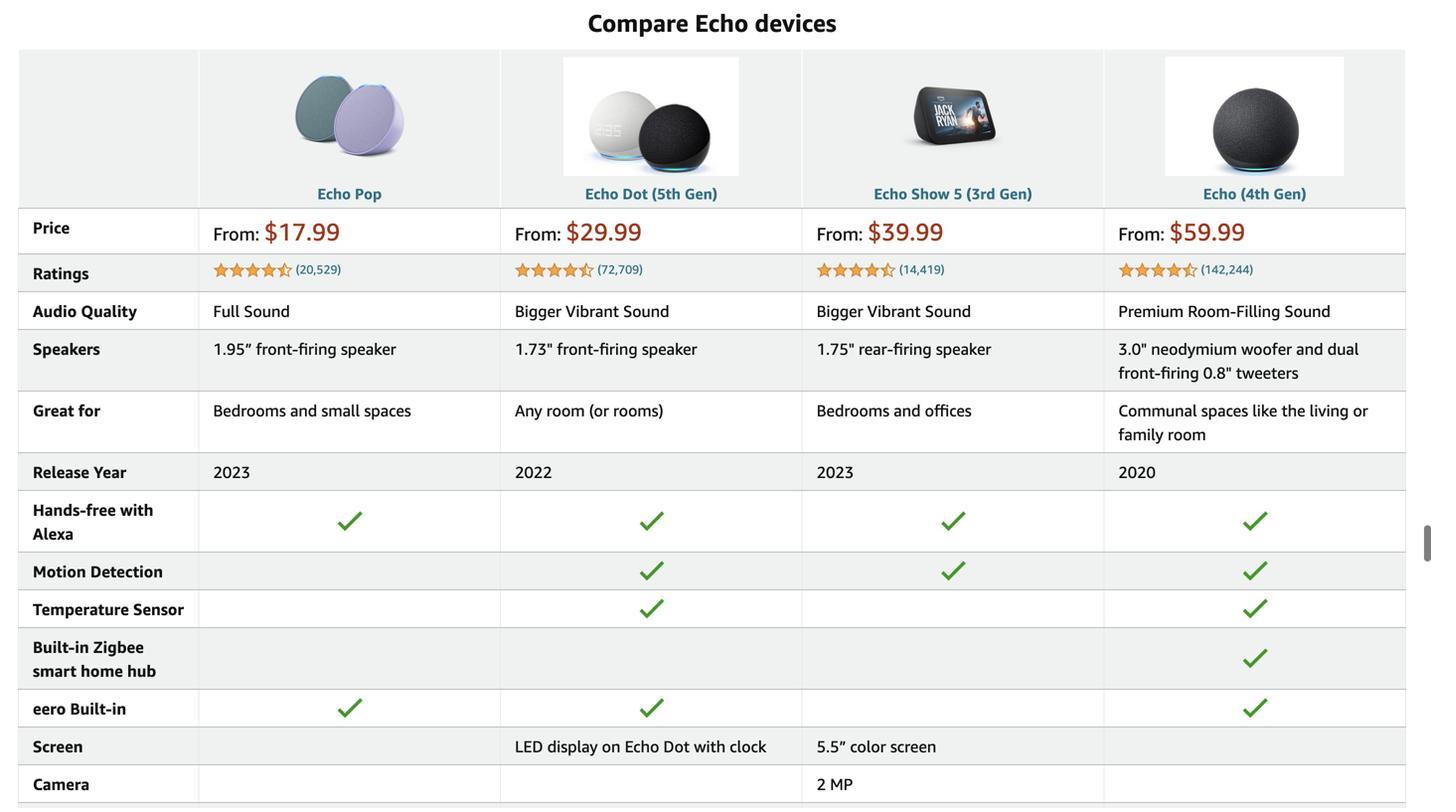 Task type: describe. For each thing, give the bounding box(es) containing it.
2 2023 from the left
[[817, 463, 854, 482]]

pop
[[355, 185, 382, 203]]

sensor
[[133, 600, 184, 619]]

price
[[33, 219, 70, 237]]

small
[[322, 401, 360, 420]]

offices
[[925, 401, 972, 420]]

and for bedrooms and small spaces
[[290, 401, 317, 420]]

temperature
[[33, 600, 129, 619]]

ratings
[[33, 264, 89, 283]]

woofer
[[1242, 340, 1293, 359]]

room inside communal spaces like the living or family room
[[1168, 425, 1207, 444]]

echo pop
[[318, 185, 382, 203]]

display
[[548, 738, 598, 757]]

release
[[33, 463, 89, 482]]

0 horizontal spatial room
[[547, 401, 585, 420]]

$59.99
[[1170, 218, 1246, 246]]

2 mp
[[817, 775, 854, 794]]

year
[[94, 463, 126, 482]]

full sound
[[213, 302, 290, 321]]

screen
[[33, 738, 83, 757]]

1 gen) from the left
[[685, 185, 718, 203]]

echo for echo (4th gen)
[[1204, 185, 1238, 203]]

from: $17.99
[[213, 218, 340, 246]]

speakers
[[33, 340, 100, 359]]

1 sound from the left
[[244, 302, 290, 321]]

hands-free with alexa
[[33, 501, 154, 544]]

2020
[[1119, 463, 1156, 482]]

$17.99
[[264, 218, 340, 246]]

camera
[[33, 775, 90, 794]]

room-
[[1189, 302, 1237, 321]]

1.95" front-firing speaker
[[213, 340, 397, 359]]

echo (4th gen) link
[[1204, 185, 1307, 203]]

full
[[213, 302, 240, 321]]

bedrooms for bedrooms and small spaces
[[213, 401, 286, 420]]

echo show 5 (3rd gen)
[[874, 185, 1033, 203]]

echo pop image
[[290, 57, 409, 176]]

speaker for 1.95" front-firing speaker
[[341, 340, 397, 359]]

mp
[[831, 775, 854, 794]]

bedrooms and offices
[[817, 401, 972, 420]]

compare
[[588, 9, 689, 38]]

1 bigger vibrant sound from the left
[[515, 302, 670, 321]]

built- inside built-in zigbee smart home hub
[[33, 638, 75, 657]]

echo (4th gen) image
[[1166, 57, 1345, 176]]

echo pop link
[[318, 185, 382, 203]]

rear-
[[859, 340, 894, 359]]

compare echo devices
[[588, 9, 837, 38]]

echo left "devices"
[[695, 9, 749, 38]]

echo for echo dot (5th gen)
[[585, 185, 619, 203]]

speaker for 1.73" front-firing speaker
[[642, 340, 698, 359]]

temperature sensor
[[33, 600, 184, 619]]

free
[[86, 501, 116, 520]]

motion detection
[[33, 563, 163, 581]]

from: $59.99
[[1119, 218, 1246, 246]]

2 gen) from the left
[[1000, 185, 1033, 203]]

echo show 5 (3rd gen) link
[[874, 185, 1033, 203]]

5.5" color screen
[[817, 738, 937, 757]]

(3rd
[[967, 185, 996, 203]]

and for bedrooms and offices
[[894, 401, 921, 420]]

from: for $17.99
[[213, 223, 260, 245]]

(14,419) link
[[900, 263, 945, 277]]

bedrooms for bedrooms and offices
[[817, 401, 890, 420]]

(142,244) link
[[1202, 263, 1254, 277]]

2
[[817, 775, 826, 794]]

family
[[1119, 425, 1164, 444]]

from: for $29.99
[[515, 223, 562, 245]]

echo show 5 (3rd gen) image
[[894, 57, 1013, 176]]

4 sound from the left
[[1285, 302, 1332, 321]]

(142,244)
[[1202, 263, 1254, 277]]

audio quality
[[33, 302, 137, 321]]

home
[[81, 662, 123, 681]]

3.0" neodymium woofer and dual front-firing 0.8" tweeters
[[1119, 340, 1360, 383]]

hands-
[[33, 501, 86, 520]]

echo (4th gen)
[[1204, 185, 1307, 203]]

clock
[[730, 738, 767, 757]]

and inside 3.0" neodymium woofer and dual front-firing 0.8" tweeters
[[1297, 340, 1324, 359]]

the
[[1282, 401, 1306, 420]]

(5th
[[652, 185, 681, 203]]

3 gen) from the left
[[1274, 185, 1307, 203]]

in inside built-in zigbee smart home hub
[[75, 638, 89, 657]]

great
[[33, 401, 74, 420]]

eero built-in
[[33, 700, 126, 719]]



Task type: locate. For each thing, give the bounding box(es) containing it.
front- for 1.95"
[[256, 340, 298, 359]]

with
[[120, 501, 154, 520], [694, 738, 726, 757]]

built-in zigbee smart home hub
[[33, 638, 156, 681]]

0 horizontal spatial front-
[[256, 340, 298, 359]]

firing for 1.95"
[[298, 340, 337, 359]]

1 horizontal spatial speaker
[[642, 340, 698, 359]]

bigger vibrant sound up 1.73" front-firing speaker
[[515, 302, 670, 321]]

front- right 1.73"
[[557, 340, 600, 359]]

and left offices
[[894, 401, 921, 420]]

1 horizontal spatial gen)
[[1000, 185, 1033, 203]]

firing
[[298, 340, 337, 359], [600, 340, 638, 359], [894, 340, 932, 359], [1161, 364, 1200, 383]]

bedrooms and small spaces
[[213, 401, 411, 420]]

firing up the bedrooms and offices
[[894, 340, 932, 359]]

spaces right small
[[364, 401, 411, 420]]

1 horizontal spatial room
[[1168, 425, 1207, 444]]

1 from: from the left
[[213, 223, 260, 245]]

room down communal at the right of the page
[[1168, 425, 1207, 444]]

from: $39.99
[[817, 218, 944, 246]]

bedrooms down the 1.95"
[[213, 401, 286, 420]]

4 from: from the left
[[1119, 223, 1166, 245]]

firing for 1.75"
[[894, 340, 932, 359]]

2 speaker from the left
[[642, 340, 698, 359]]

echo up "$29.99"
[[585, 185, 619, 203]]

vibrant up 1.75" rear-firing speaker
[[868, 302, 921, 321]]

communal spaces like the living or family room
[[1119, 401, 1369, 444]]

echo dot (5th gen) link
[[585, 185, 718, 203]]

with inside hands-free with alexa
[[120, 501, 154, 520]]

bigger up 1.73"
[[515, 302, 562, 321]]

filling
[[1237, 302, 1281, 321]]

1 horizontal spatial 2023
[[817, 463, 854, 482]]

zigbee
[[93, 638, 144, 657]]

spaces down 0.8"
[[1202, 401, 1249, 420]]

in
[[75, 638, 89, 657], [112, 700, 126, 719]]

quality
[[81, 302, 137, 321]]

echo dot (5th gen) image
[[564, 57, 740, 176]]

firing down neodymium
[[1161, 364, 1200, 383]]

2 sound from the left
[[624, 302, 670, 321]]

1 horizontal spatial spaces
[[1202, 401, 1249, 420]]

1 bedrooms from the left
[[213, 401, 286, 420]]

1 horizontal spatial in
[[112, 700, 126, 719]]

0 horizontal spatial vibrant
[[566, 302, 619, 321]]

1 vertical spatial room
[[1168, 425, 1207, 444]]

1.75" rear-firing speaker
[[817, 340, 992, 359]]

smart
[[33, 662, 77, 681]]

1 horizontal spatial bigger vibrant sound
[[817, 302, 972, 321]]

show
[[912, 185, 950, 203]]

firing inside 3.0" neodymium woofer and dual front-firing 0.8" tweeters
[[1161, 364, 1200, 383]]

from: inside from: $29.99
[[515, 223, 562, 245]]

in down home
[[112, 700, 126, 719]]

3 speaker from the left
[[937, 340, 992, 359]]

echo for echo show 5 (3rd gen)
[[874, 185, 908, 203]]

bedrooms down 1.75"
[[817, 401, 890, 420]]

spaces inside communal spaces like the living or family room
[[1202, 401, 1249, 420]]

tweeters
[[1237, 364, 1299, 383]]

1 vibrant from the left
[[566, 302, 619, 321]]

echo dot (5th gen)
[[585, 185, 718, 203]]

check mark image
[[338, 512, 363, 532], [942, 512, 967, 532], [1244, 512, 1269, 532], [640, 562, 665, 581], [942, 562, 967, 581], [1244, 649, 1269, 669], [1244, 699, 1269, 719]]

front- for 1.73"
[[557, 340, 600, 359]]

from: inside from: $59.99
[[1119, 223, 1166, 245]]

hub
[[127, 662, 156, 681]]

dot right on
[[664, 738, 690, 757]]

communal
[[1119, 401, 1198, 420]]

devices
[[755, 9, 837, 38]]

check mark image
[[640, 512, 665, 532], [1244, 562, 1269, 581], [640, 599, 665, 619], [1244, 599, 1269, 619], [338, 699, 363, 719], [640, 699, 665, 719]]

2 vibrant from the left
[[868, 302, 921, 321]]

from: inside from: $39.99
[[817, 223, 864, 245]]

0 horizontal spatial in
[[75, 638, 89, 657]]

echo right on
[[625, 738, 660, 757]]

0 horizontal spatial dot
[[623, 185, 648, 203]]

sound right filling
[[1285, 302, 1332, 321]]

or
[[1354, 401, 1369, 420]]

with left clock
[[694, 738, 726, 757]]

$39.99
[[868, 218, 944, 246]]

any room (or rooms)
[[515, 401, 664, 420]]

1 horizontal spatial bigger
[[817, 302, 864, 321]]

front-
[[256, 340, 298, 359], [557, 340, 600, 359], [1119, 364, 1161, 383]]

speaker up rooms)
[[642, 340, 698, 359]]

0 horizontal spatial bigger vibrant sound
[[515, 302, 670, 321]]

echo
[[695, 9, 749, 38], [318, 185, 351, 203], [585, 185, 619, 203], [874, 185, 908, 203], [1204, 185, 1238, 203], [625, 738, 660, 757]]

built- up smart
[[33, 638, 75, 657]]

$29.99
[[566, 218, 642, 246]]

2 horizontal spatial speaker
[[937, 340, 992, 359]]

bigger vibrant sound up 1.75" rear-firing speaker
[[817, 302, 972, 321]]

room left (or
[[547, 401, 585, 420]]

speaker
[[341, 340, 397, 359], [642, 340, 698, 359], [937, 340, 992, 359]]

0 vertical spatial built-
[[33, 638, 75, 657]]

1 vertical spatial with
[[694, 738, 726, 757]]

in up home
[[75, 638, 89, 657]]

(72,709)
[[598, 263, 643, 277]]

from: left $59.99
[[1119, 223, 1166, 245]]

premium
[[1119, 302, 1184, 321]]

0 horizontal spatial with
[[120, 501, 154, 520]]

0 horizontal spatial bigger
[[515, 302, 562, 321]]

0 vertical spatial with
[[120, 501, 154, 520]]

5
[[954, 185, 963, 203]]

front- down 3.0"
[[1119, 364, 1161, 383]]

built- down home
[[70, 700, 112, 719]]

great for
[[33, 401, 100, 420]]

gen)
[[685, 185, 718, 203], [1000, 185, 1033, 203], [1274, 185, 1307, 203]]

(14,419)
[[900, 263, 945, 277]]

color
[[851, 738, 887, 757]]

1 horizontal spatial bedrooms
[[817, 401, 890, 420]]

0 horizontal spatial and
[[290, 401, 317, 420]]

(or
[[589, 401, 609, 420]]

0 horizontal spatial 2023
[[213, 463, 251, 482]]

from: $29.99
[[515, 218, 642, 246]]

sound down the (14,419) link
[[926, 302, 972, 321]]

echo up from: $39.99
[[874, 185, 908, 203]]

(72,709) link
[[598, 263, 643, 277]]

2 horizontal spatial front-
[[1119, 364, 1161, 383]]

0 horizontal spatial spaces
[[364, 401, 411, 420]]

on
[[602, 738, 621, 757]]

vibrant up 1.73" front-firing speaker
[[566, 302, 619, 321]]

and left small
[[290, 401, 317, 420]]

front- right the 1.95"
[[256, 340, 298, 359]]

1.73" front-firing speaker
[[515, 340, 698, 359]]

2 horizontal spatial and
[[1297, 340, 1324, 359]]

1 vertical spatial dot
[[664, 738, 690, 757]]

1 horizontal spatial and
[[894, 401, 921, 420]]

from: left "$29.99"
[[515, 223, 562, 245]]

led
[[515, 738, 543, 757]]

5.5"
[[817, 738, 846, 757]]

1.73"
[[515, 340, 553, 359]]

from: for $39.99
[[817, 223, 864, 245]]

1.95"
[[213, 340, 252, 359]]

0 vertical spatial room
[[547, 401, 585, 420]]

echo for echo pop
[[318, 185, 351, 203]]

firing up (or
[[600, 340, 638, 359]]

2023
[[213, 463, 251, 482], [817, 463, 854, 482]]

0 horizontal spatial bedrooms
[[213, 401, 286, 420]]

led display on echo dot with clock
[[515, 738, 767, 757]]

firing up the bedrooms and small spaces
[[298, 340, 337, 359]]

2 spaces from the left
[[1202, 401, 1249, 420]]

eero
[[33, 700, 66, 719]]

1 vertical spatial in
[[112, 700, 126, 719]]

1 spaces from the left
[[364, 401, 411, 420]]

sound right the full
[[244, 302, 290, 321]]

detection
[[90, 563, 163, 581]]

from: inside from: $17.99
[[213, 223, 260, 245]]

echo left the pop
[[318, 185, 351, 203]]

sound down the (72,709) link
[[624, 302, 670, 321]]

1 horizontal spatial front-
[[557, 340, 600, 359]]

3 from: from the left
[[817, 223, 864, 245]]

alexa
[[33, 525, 74, 544]]

from: left $17.99
[[213, 223, 260, 245]]

2 horizontal spatial gen)
[[1274, 185, 1307, 203]]

rooms)
[[614, 401, 664, 420]]

(4th
[[1241, 185, 1270, 203]]

with right free
[[120, 501, 154, 520]]

0 vertical spatial in
[[75, 638, 89, 657]]

2 from: from the left
[[515, 223, 562, 245]]

1 bigger from the left
[[515, 302, 562, 321]]

gen) right the (5th
[[685, 185, 718, 203]]

bigger up 1.75"
[[817, 302, 864, 321]]

premium room-filling sound
[[1119, 302, 1332, 321]]

3.0"
[[1119, 340, 1148, 359]]

bigger
[[515, 302, 562, 321], [817, 302, 864, 321]]

front- inside 3.0" neodymium woofer and dual front-firing 0.8" tweeters
[[1119, 364, 1161, 383]]

(20,529) link
[[296, 263, 341, 277]]

built-
[[33, 638, 75, 657], [70, 700, 112, 719]]

sound
[[244, 302, 290, 321], [624, 302, 670, 321], [926, 302, 972, 321], [1285, 302, 1332, 321]]

2 bigger from the left
[[817, 302, 864, 321]]

2022
[[515, 463, 553, 482]]

2 bedrooms from the left
[[817, 401, 890, 420]]

1 speaker from the left
[[341, 340, 397, 359]]

2 bigger vibrant sound from the left
[[817, 302, 972, 321]]

3 sound from the left
[[926, 302, 972, 321]]

echo left "(4th"
[[1204, 185, 1238, 203]]

0.8"
[[1204, 364, 1233, 383]]

from: for $59.99
[[1119, 223, 1166, 245]]

speaker up offices
[[937, 340, 992, 359]]

1.75"
[[817, 340, 855, 359]]

and
[[1297, 340, 1324, 359], [290, 401, 317, 420], [894, 401, 921, 420]]

gen) right (3rd at the right top of the page
[[1000, 185, 1033, 203]]

dual
[[1328, 340, 1360, 359]]

1 vertical spatial built-
[[70, 700, 112, 719]]

screen
[[891, 738, 937, 757]]

gen) right "(4th"
[[1274, 185, 1307, 203]]

for
[[78, 401, 100, 420]]

release year
[[33, 463, 126, 482]]

0 horizontal spatial speaker
[[341, 340, 397, 359]]

firing for 1.73"
[[600, 340, 638, 359]]

0 horizontal spatial gen)
[[685, 185, 718, 203]]

from: left $39.99
[[817, 223, 864, 245]]

spaces
[[364, 401, 411, 420], [1202, 401, 1249, 420]]

dot left the (5th
[[623, 185, 648, 203]]

1 horizontal spatial dot
[[664, 738, 690, 757]]

1 horizontal spatial with
[[694, 738, 726, 757]]

bigger vibrant sound
[[515, 302, 670, 321], [817, 302, 972, 321]]

living
[[1310, 401, 1350, 420]]

1 2023 from the left
[[213, 463, 251, 482]]

speaker up small
[[341, 340, 397, 359]]

room
[[547, 401, 585, 420], [1168, 425, 1207, 444]]

and left dual
[[1297, 340, 1324, 359]]

speaker for 1.75" rear-firing speaker
[[937, 340, 992, 359]]

neodymium
[[1152, 340, 1238, 359]]

like
[[1253, 401, 1278, 420]]

1 horizontal spatial vibrant
[[868, 302, 921, 321]]

0 vertical spatial dot
[[623, 185, 648, 203]]

dot
[[623, 185, 648, 203], [664, 738, 690, 757]]

(20,529)
[[296, 263, 341, 277]]



Task type: vqa. For each thing, say whether or not it's contained in the screenshot.
99
no



